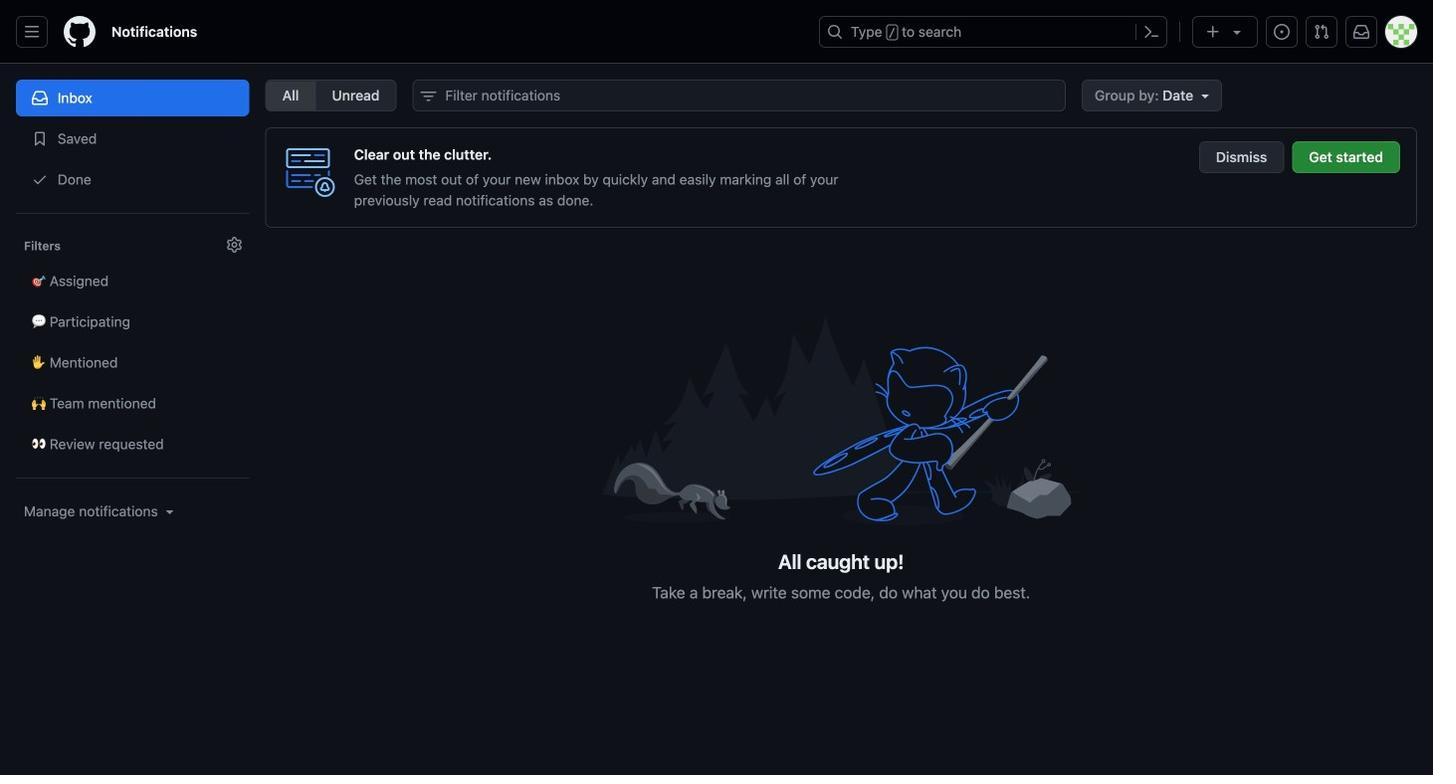 Task type: vqa. For each thing, say whether or not it's contained in the screenshot.
filter icon on the left top of the page
yes



Task type: locate. For each thing, give the bounding box(es) containing it.
Filter notifications text field
[[413, 80, 1066, 111]]

2 vertical spatial triangle down image
[[162, 504, 178, 520]]

None search field
[[413, 80, 1066, 111]]

inbox image
[[32, 90, 48, 106]]

0 horizontal spatial triangle down image
[[162, 504, 178, 520]]

triangle down image
[[1229, 24, 1245, 40], [1197, 88, 1213, 104], [162, 504, 178, 520]]

command palette image
[[1144, 24, 1159, 40]]

issue opened image
[[1274, 24, 1290, 40]]

notifications element
[[16, 64, 249, 686]]

inbox zero image
[[602, 308, 1080, 533]]

2 horizontal spatial triangle down image
[[1229, 24, 1245, 40]]

0 vertical spatial triangle down image
[[1229, 24, 1245, 40]]

customize filters image
[[227, 237, 243, 253]]

check image
[[32, 172, 48, 188]]

1 horizontal spatial triangle down image
[[1197, 88, 1213, 104]]



Task type: describe. For each thing, give the bounding box(es) containing it.
1 vertical spatial triangle down image
[[1197, 88, 1213, 104]]

homepage image
[[64, 16, 96, 48]]

git pull request image
[[1314, 24, 1330, 40]]

plus image
[[1205, 24, 1221, 40]]

notifications image
[[1354, 24, 1369, 40]]

bookmark image
[[32, 131, 48, 147]]

filter image
[[420, 89, 436, 105]]



